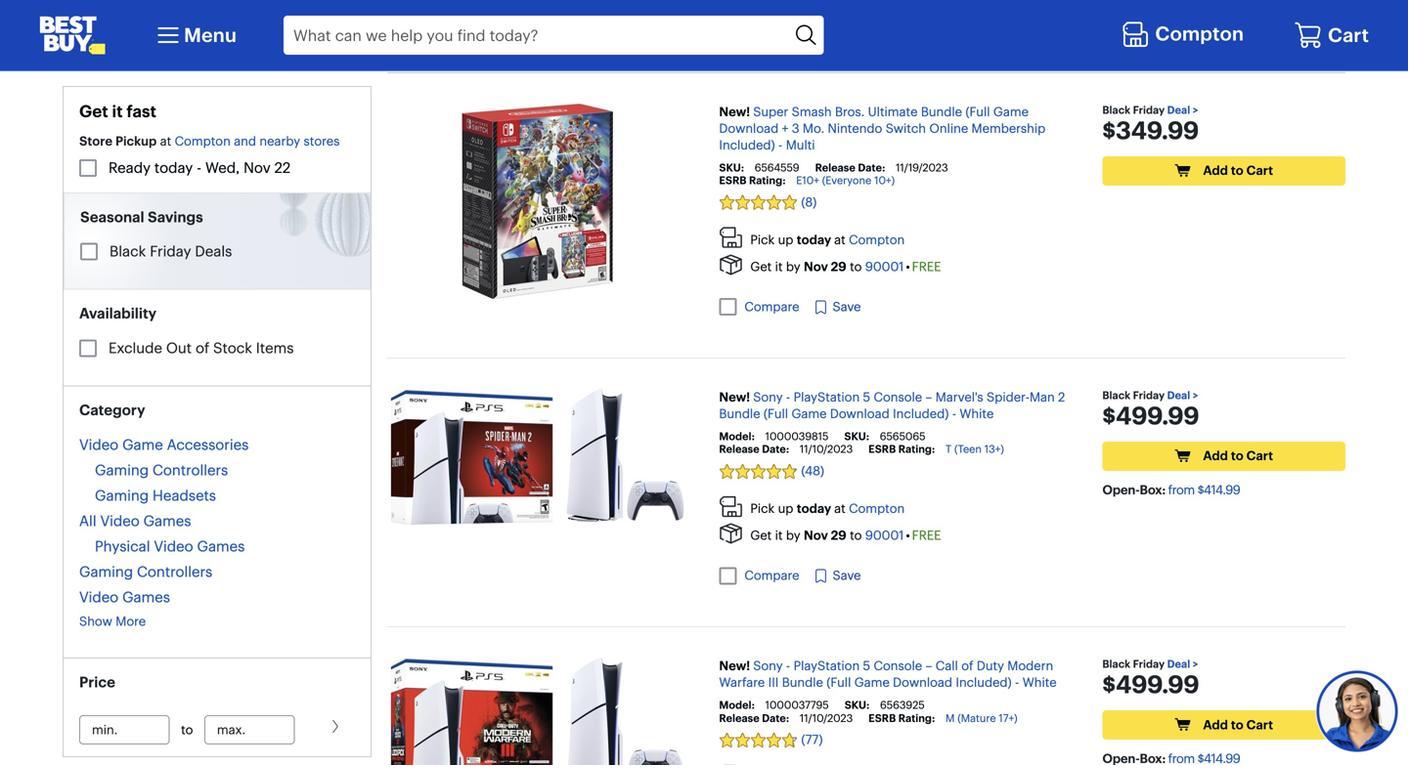 Task type: vqa. For each thing, say whether or not it's contained in the screenshot.
right
no



Task type: describe. For each thing, give the bounding box(es) containing it.
friday for sony - playstation 5 console – call of duty modern warfare iii bundle (full game download included) - white
[[1133, 658, 1165, 672]]

download inside sony - playstation 5 console – call of duty modern warfare iii bundle (full game download included) - white
[[893, 676, 953, 691]]

6565065
[[880, 430, 926, 444]]

0 vertical spatial at
[[160, 134, 171, 149]]

at for $499.99
[[834, 501, 846, 517]]

save button for $499.99
[[813, 567, 861, 586]]

> for sony - playstation 5 console – call of duty modern warfare iii bundle (full game download included) - white
[[1193, 658, 1199, 672]]

5 for download
[[863, 390, 871, 405]]

super smash bros. ultimate bundle (full game download + 3 mo. nintendo switch online membership included) - multi - front_zoom image
[[462, 103, 613, 299]]

2 vertical spatial gaming
[[79, 563, 133, 581]]

ready
[[109, 159, 151, 177]]

seasonal
[[80, 208, 144, 226]]

add to cart for sony - playstation 5 console – marvel's spider-man 2 bundle (full game download included) - white
[[1204, 449, 1274, 464]]

multi
[[786, 137, 815, 153]]

0 vertical spatial it
[[112, 101, 123, 122]]

6563925
[[880, 699, 925, 713]]

box:
[[1140, 483, 1166, 498]]

super smash bros. ultimate bundle (full game download + 3 mo. nintendo switch online membership included) - multi link
[[719, 104, 1046, 153]]

$499.99 for sony - playstation 5 console – marvel's spider-man 2 bundle (full game download included) - white
[[1103, 401, 1200, 431]]

sony - playstation 5 console – call of duty modern warfare iii bundle (full game download included) - white
[[719, 659, 1057, 691]]

add to cart button for sony - playstation 5 console – marvel's spider-man 2 bundle (full game download included) - white
[[1103, 442, 1346, 471]]

e10+
[[796, 174, 820, 187]]

rating for sony - playstation 5 console – call of duty modern warfare iii bundle (full game download included) - white
[[899, 712, 932, 726]]

release date: for bundle
[[719, 712, 789, 726]]

date: for bundle
[[762, 712, 789, 726]]

m (mature 17+)
[[946, 712, 1018, 726]]

sku: for sony - playstation 5 console – call of duty modern warfare iii bundle (full game download included) - white
[[845, 699, 870, 713]]

video games link
[[79, 589, 170, 607]]

13+)
[[985, 443, 1004, 456]]

cart for sony - playstation 5 console – call of duty modern warfare iii bundle (full game download included) - white
[[1247, 718, 1274, 733]]

(everyone
[[822, 174, 872, 187]]

0 vertical spatial date:
[[858, 161, 885, 174]]

download inside super smash bros. ultimate bundle (full game download + 3 mo. nintendo switch online membership included) - multi
[[719, 121, 779, 136]]

compton button
[[1121, 17, 1249, 54]]

2 vertical spatial games
[[122, 589, 170, 607]]

(8) link
[[719, 195, 1071, 210]]

sony - playstation 5 console – call of duty modern warfare iii bundle (full game download included) - white - front_zoom image
[[391, 658, 684, 766]]

nearby
[[260, 134, 300, 149]]

black down "seasonal savings"
[[110, 243, 146, 261]]

white inside sony - playstation 5 console – call of duty modern warfare iii bundle (full game download included) - white
[[1023, 676, 1057, 691]]

esrb for game
[[869, 443, 896, 456]]

3
[[792, 121, 800, 136]]

duty
[[977, 659, 1004, 675]]

+
[[782, 121, 789, 136]]

compton button for $499.99
[[849, 501, 905, 517]]

22
[[274, 159, 291, 177]]

ultimate
[[868, 104, 918, 120]]

cart link
[[1294, 21, 1369, 50]]

menu button
[[153, 20, 237, 51]]

deal for sony - playstation 5 console – call of duty modern warfare iii bundle (full game download included) - white
[[1168, 658, 1191, 672]]

black for sony - playstation 5 console – call of duty modern warfare iii bundle (full game download included) - white
[[1103, 658, 1131, 672]]

pickup
[[115, 134, 157, 149]]

0 vertical spatial gaming controllers link
[[95, 461, 228, 480]]

sony for iii
[[753, 659, 783, 675]]

category
[[79, 401, 145, 420]]

call
[[936, 659, 958, 675]]

0 vertical spatial controllers
[[153, 461, 228, 480]]

90001 button for $499.99
[[866, 528, 904, 544]]

bros.
[[835, 104, 865, 120]]

game inside super smash bros. ultimate bundle (full game download + 3 mo. nintendo switch online membership included) - multi
[[994, 104, 1029, 120]]

214
[[387, 30, 408, 46]]

rating for sony - playstation 5 console – marvel's spider-man 2 bundle (full game download included) - white
[[899, 443, 932, 456]]

availability
[[79, 305, 156, 323]]

price
[[79, 674, 115, 692]]

(77) link
[[719, 733, 1071, 749]]

bundle inside sony - playstation 5 console – marvel's spider-man 2 bundle (full game download included) - white
[[719, 406, 761, 422]]

video down category
[[79, 436, 119, 454]]

Black Friday Deals checkbox
[[80, 243, 98, 261]]

- up 1000037795
[[786, 659, 791, 675]]

of inside sony - playstation 5 console – call of duty modern warfare iii bundle (full game download included) - white
[[962, 659, 974, 675]]

(8)
[[802, 195, 817, 210]]

playstation for (full
[[794, 659, 860, 675]]

nintendo
[[828, 121, 883, 136]]

t
[[946, 443, 952, 456]]

all
[[79, 512, 96, 530]]

out
[[166, 339, 192, 357]]

add to cart button for super smash bros. ultimate bundle (full game download + 3 mo. nintendo switch online membership included) - multi
[[1103, 156, 1346, 186]]

: for sony - playstation 5 console – call of duty modern warfare iii bundle (full game download included) - white
[[932, 712, 935, 726]]

pick for $499.99
[[751, 501, 775, 517]]

black friday deal > $499.99 for sony - playstation 5 console – marvel's spider-man 2 bundle (full game download included) - white
[[1103, 389, 1200, 431]]

marvel's
[[936, 390, 984, 405]]

black friday deals
[[110, 243, 232, 261]]

from $414.99
[[1169, 483, 1241, 498]]

cart for sony - playstation 5 console – marvel's spider-man 2 bundle (full game download included) - white
[[1247, 449, 1274, 464]]

game inside video game accessories gaming controllers gaming headsets all video games physical video games gaming controllers video games show more
[[122, 436, 163, 454]]

console for game
[[874, 659, 923, 675]]

compare checkbox for $499.99
[[719, 568, 737, 585]]

compton down '(8)' link
[[849, 232, 905, 248]]

11/10/2023 for (77)
[[800, 712, 853, 726]]

by:
[[1139, 30, 1157, 45]]

(48)
[[802, 464, 825, 479]]

up for $499.99
[[778, 501, 794, 517]]

6564559
[[755, 161, 800, 174]]

show more button
[[79, 614, 146, 630]]

- down modern on the right of page
[[1015, 676, 1020, 691]]

at for $349.99
[[834, 232, 846, 248]]

sony for (full
[[753, 390, 783, 405]]

0 vertical spatial :
[[783, 174, 786, 187]]

0 vertical spatial today
[[154, 159, 193, 177]]

m (mature 17+) link
[[946, 712, 1018, 726]]

modern
[[1008, 659, 1054, 675]]

1 vertical spatial games
[[197, 538, 245, 556]]

compton and nearby stores button
[[175, 134, 340, 149]]

90001 for $349.99
[[866, 259, 904, 275]]

1000037795
[[766, 699, 829, 713]]

compare for $349.99
[[745, 299, 800, 315]]

headsets
[[153, 487, 216, 505]]

video down all video games link
[[154, 538, 193, 556]]

$499.99 for sony - playstation 5 console – call of duty modern warfare iii bundle (full game download included) - white
[[1103, 670, 1200, 700]]

0 vertical spatial nov
[[244, 159, 271, 177]]

$349.99
[[1103, 115, 1199, 146]]

0 vertical spatial esrb rating :
[[719, 174, 786, 187]]

sony - playstation 5 console – call of duty modern warfare iii bundle (full game download included) - white link
[[719, 659, 1057, 691]]

items
[[256, 339, 294, 357]]

new! for super smash bros. ultimate bundle (full game download + 3 mo. nintendo switch online membership included) - multi
[[719, 104, 750, 120]]

membership
[[972, 121, 1046, 136]]

m
[[946, 712, 955, 726]]

Exclude Out of Stock Items checkbox
[[79, 340, 97, 357]]

deal for sony - playstation 5 console – marvel's spider-man 2 bundle (full game download included) - white
[[1168, 389, 1191, 402]]

compton up the ready today - wed, nov 22
[[175, 134, 231, 149]]

accessories
[[167, 436, 249, 454]]

> for sony - playstation 5 console – marvel's spider-man 2 bundle (full game download included) - white
[[1193, 389, 1199, 402]]

sku: for sony - playstation 5 console – marvel's spider-man 2 bundle (full game download included) - white
[[845, 430, 869, 444]]

0 vertical spatial games
[[143, 512, 191, 530]]

(full inside sony - playstation 5 console – marvel's spider-man 2 bundle (full game download included) - white
[[764, 406, 788, 422]]

t (teen 13+)
[[946, 443, 1004, 456]]

compare checkbox for $349.99
[[719, 298, 737, 316]]

stock
[[213, 339, 252, 357]]

by for $349.99
[[786, 259, 801, 275]]

menu
[[184, 23, 237, 47]]

compton button for $349.99
[[849, 232, 905, 248]]

add for sony - playstation 5 console – call of duty modern warfare iii bundle (full game download included) - white
[[1204, 718, 1228, 733]]

• for $499.99
[[906, 528, 910, 544]]

super smash bros. ultimate bundle (full game download + 3 mo. nintendo switch online membership included) - multi
[[719, 104, 1046, 153]]

ready today - wed, nov 22
[[109, 159, 291, 177]]

t (teen 13+) link
[[946, 443, 1004, 456]]

stores
[[304, 134, 340, 149]]

super
[[753, 104, 789, 120]]

- inside super smash bros. ultimate bundle (full game download + 3 mo. nintendo switch online membership included) - multi
[[779, 137, 783, 153]]

- left 'wed,'
[[197, 159, 202, 177]]

• for $349.99
[[906, 259, 910, 275]]

e10+ (everyone 10+)
[[796, 174, 895, 187]]

physical
[[95, 538, 150, 556]]

2
[[1059, 390, 1066, 405]]

save for $349.99
[[833, 299, 861, 315]]

video up show
[[79, 589, 119, 607]]

black friday deal > $499.99 for sony - playstation 5 console – call of duty modern warfare iii bundle (full game download included) - white
[[1103, 658, 1200, 700]]

Type to search. Navigate forward to hear suggestions text field
[[284, 16, 790, 55]]

store pickup at compton and nearby stores
[[79, 134, 340, 149]]

it for $499.99
[[775, 528, 783, 544]]

(48) link
[[719, 464, 1071, 480]]

date: for game
[[762, 443, 789, 456]]

fast
[[127, 101, 156, 122]]

iii
[[769, 676, 779, 691]]

Maximum Price text field
[[204, 716, 295, 745]]

29 for $349.99
[[831, 259, 847, 275]]

video game accessories gaming controllers gaming headsets all video games physical video games gaming controllers video games show more
[[79, 436, 249, 630]]

wed,
[[205, 159, 240, 177]]

by for $499.99
[[786, 528, 801, 544]]

friday for super smash bros. ultimate bundle (full game download + 3 mo. nintendo switch online membership included) - multi
[[1133, 103, 1165, 117]]

switch
[[886, 121, 926, 136]]

1 vertical spatial gaming
[[95, 487, 149, 505]]

10+)
[[875, 174, 895, 187]]



Task type: locate. For each thing, give the bounding box(es) containing it.
physical video games link
[[95, 538, 245, 556]]

compare for $499.99
[[745, 568, 800, 584]]

- down 'marvel's' at the bottom right of page
[[952, 406, 957, 422]]

11/10/2023 up (77)
[[800, 712, 853, 726]]

:
[[783, 174, 786, 187], [932, 443, 935, 456], [932, 712, 935, 726]]

gaming controllers link
[[95, 461, 228, 480], [79, 563, 212, 581]]

console for included)
[[874, 390, 923, 405]]

black for sony - playstation 5 console – marvel's spider-man 2 bundle (full game download included) - white
[[1103, 389, 1131, 402]]

download up 6565065
[[830, 406, 890, 422]]

today for $499.99
[[797, 501, 832, 517]]

games up physical video games link on the left
[[143, 512, 191, 530]]

1 by from the top
[[786, 259, 801, 275]]

esrb rating : up (77) 'link'
[[869, 712, 935, 726]]

included)
[[719, 137, 775, 153], [893, 406, 949, 422], [956, 676, 1012, 691]]

free for $499.99
[[912, 528, 941, 544]]

cart icon image
[[1294, 21, 1323, 50]]

• down (48) link
[[906, 528, 910, 544]]

1 vertical spatial esrb
[[869, 443, 896, 456]]

gaming headsets link
[[95, 487, 216, 505]]

seasonal savings
[[80, 208, 203, 226]]

0 vertical spatial compare checkbox
[[719, 298, 737, 316]]

video game accessories link
[[79, 436, 249, 454]]

all video games link
[[79, 512, 245, 530]]

at right the pickup
[[160, 134, 171, 149]]

controllers down physical video games link on the left
[[137, 563, 212, 581]]

black down the sort
[[1103, 103, 1131, 117]]

- up the 1000039815
[[786, 390, 791, 405]]

90001 for $499.99
[[866, 528, 904, 544]]

1 vertical spatial add
[[1204, 449, 1228, 464]]

0 vertical spatial sony
[[753, 390, 783, 405]]

0 vertical spatial save
[[833, 299, 861, 315]]

best buy help human beacon image
[[1316, 671, 1399, 754]]

white down modern on the right of page
[[1023, 676, 1057, 691]]

1 horizontal spatial of
[[962, 659, 974, 675]]

pick up today at compton down (48)
[[751, 501, 905, 517]]

add for sony - playstation 5 console – marvel's spider-man 2 bundle (full game download included) - white
[[1204, 449, 1228, 464]]

model: for sony - playstation 5 console – marvel's spider-man 2 bundle (full game download included) - white
[[719, 430, 755, 444]]

compton button down '(8)' link
[[849, 232, 905, 248]]

2 deal from the top
[[1168, 389, 1191, 402]]

nov left 22
[[244, 159, 271, 177]]

1 > from the top
[[1193, 103, 1199, 117]]

online
[[930, 121, 969, 136]]

2 vertical spatial release
[[719, 712, 760, 726]]

: left e10+
[[783, 174, 786, 187]]

3 add to cart from the top
[[1204, 718, 1274, 733]]

model: for sony - playstation 5 console – call of duty modern warfare iii bundle (full game download included) - white
[[719, 699, 755, 713]]

get it by nov 29 to 90001 • free for $349.99
[[751, 259, 941, 275]]

sony - playstation 5 console – marvel's spider-man 2 bundle (full game download included) - white link
[[719, 390, 1066, 422]]

save for $499.99
[[833, 569, 861, 584]]

0 horizontal spatial included)
[[719, 137, 775, 153]]

3 > from the top
[[1193, 658, 1199, 672]]

2 horizontal spatial included)
[[956, 676, 1012, 691]]

•
[[906, 259, 910, 275], [906, 528, 910, 544]]

nov for $349.99
[[804, 259, 828, 275]]

esrb left the "6564559"
[[719, 174, 747, 187]]

1 vertical spatial 90001
[[866, 528, 904, 544]]

: left 't'
[[932, 443, 935, 456]]

(full up online
[[966, 104, 990, 120]]

–
[[926, 390, 933, 405], [926, 659, 933, 675]]

1 horizontal spatial white
[[1023, 676, 1057, 691]]

sony - playstation 5 console – marvel's spider-man 2 bundle (full game download included) - white - front_zoom image
[[391, 389, 684, 525]]

90001
[[866, 259, 904, 275], [866, 528, 904, 544]]

2 compton button from the top
[[849, 501, 905, 517]]

console inside sony - playstation 5 console – call of duty modern warfare iii bundle (full game download included) - white
[[874, 659, 923, 675]]

pick up today at compton for $349.99
[[751, 232, 905, 248]]

savings
[[148, 208, 203, 226]]

1 vertical spatial gaming controllers link
[[79, 563, 212, 581]]

1 vertical spatial date:
[[762, 443, 789, 456]]

release for sony - playstation 5 console – call of duty modern warfare iii bundle (full game download included) - white
[[719, 712, 760, 726]]

5 inside sony - playstation 5 console – marvel's spider-man 2 bundle (full game download included) - white
[[863, 390, 871, 405]]

rating up (77) 'link'
[[899, 712, 932, 726]]

2 5 from the top
[[863, 659, 871, 675]]

> for super smash bros. ultimate bundle (full game download + 3 mo. nintendo switch online membership included) - multi
[[1193, 103, 1199, 117]]

2 model: from the top
[[719, 699, 755, 713]]

1 vertical spatial :
[[932, 443, 935, 456]]

add to cart for sony - playstation 5 console – call of duty modern warfare iii bundle (full game download included) - white
[[1204, 718, 1274, 733]]

1 compare checkbox from the top
[[719, 298, 737, 316]]

0 vertical spatial white
[[960, 406, 994, 422]]

black inside black friday deal > $349.99
[[1103, 103, 1131, 117]]

included) up the "6564559"
[[719, 137, 775, 153]]

save button for $349.99
[[813, 298, 861, 317]]

1 get it by nov 29 to 90001 • free from the top
[[751, 259, 941, 275]]

esrb rating : left e10+
[[719, 174, 786, 187]]

2 11/10/2023 from the top
[[800, 712, 853, 726]]

1 vertical spatial compare
[[745, 568, 800, 584]]

new! for sony - playstation 5 console – marvel's spider-man 2 bundle (full game download included) - white
[[719, 390, 750, 405]]

1 vertical spatial release date:
[[719, 443, 789, 456]]

0 vertical spatial release
[[815, 161, 856, 174]]

deal for super smash bros. ultimate bundle (full game download + 3 mo. nintendo switch online membership included) - multi
[[1168, 103, 1191, 117]]

1 vertical spatial (full
[[764, 406, 788, 422]]

items
[[411, 30, 445, 46]]

0 vertical spatial of
[[196, 339, 209, 357]]

cart for super smash bros. ultimate bundle (full game download + 3 mo. nintendo switch online membership included) - multi
[[1247, 163, 1274, 179]]

compton inside compton dropdown button
[[1156, 22, 1244, 45]]

1 vertical spatial model:
[[719, 699, 755, 713]]

more
[[116, 614, 146, 630]]

sony - playstation 5 console – marvel's spider-man 2 bundle (full game download included) - white
[[719, 390, 1066, 422]]

sony up the iii
[[753, 659, 783, 675]]

11/10/2023 for (48)
[[800, 443, 853, 456]]

0 vertical spatial pick
[[751, 232, 775, 248]]

3 add from the top
[[1204, 718, 1228, 733]]

cart
[[1328, 23, 1369, 47], [1247, 163, 1274, 179], [1247, 449, 1274, 464], [1247, 718, 1274, 733]]

0 vertical spatial (full
[[966, 104, 990, 120]]

1 vertical spatial at
[[834, 232, 846, 248]]

1 vertical spatial >
[[1193, 389, 1199, 402]]

1 vertical spatial console
[[874, 659, 923, 675]]

1 vertical spatial 11/10/2023
[[800, 712, 853, 726]]

2 pick from the top
[[751, 501, 775, 517]]

2 sony from the top
[[753, 659, 783, 675]]

1 horizontal spatial (full
[[827, 676, 851, 691]]

of right call
[[962, 659, 974, 675]]

1 • from the top
[[906, 259, 910, 275]]

included) inside super smash bros. ultimate bundle (full game download + 3 mo. nintendo switch online membership included) - multi
[[719, 137, 775, 153]]

game
[[994, 104, 1029, 120], [792, 406, 827, 422], [122, 436, 163, 454], [855, 676, 890, 691]]

1 pick up today at compton from the top
[[751, 232, 905, 248]]

1 vertical spatial add to cart
[[1204, 449, 1274, 464]]

0 vertical spatial gaming
[[95, 461, 149, 480]]

5 for (full
[[863, 659, 871, 675]]

1 11/10/2023 from the top
[[800, 443, 853, 456]]

at down (48) link
[[834, 501, 846, 517]]

90001 button down '(8)' link
[[866, 259, 904, 275]]

today for $349.99
[[797, 232, 832, 248]]

2 free from the top
[[912, 528, 941, 544]]

rating left e10+
[[749, 174, 783, 187]]

2 black friday deal > $499.99 from the top
[[1103, 658, 1200, 700]]

nov for $499.99
[[804, 528, 828, 544]]

today
[[154, 159, 193, 177], [797, 232, 832, 248], [797, 501, 832, 517]]

0 vertical spatial compare
[[745, 299, 800, 315]]

0 vertical spatial add to cart button
[[1103, 156, 1346, 186]]

2 compare checkbox from the top
[[719, 568, 737, 585]]

bundle inside sony - playstation 5 console – call of duty modern warfare iii bundle (full game download included) - white
[[782, 676, 823, 691]]

2 vertical spatial today
[[797, 501, 832, 517]]

white down 'marvel's' at the bottom right of page
[[960, 406, 994, 422]]

17+)
[[999, 712, 1018, 726]]

1 model: from the top
[[719, 430, 755, 444]]

2 vertical spatial :
[[932, 712, 935, 726]]

pick up today at compton down the (8)
[[751, 232, 905, 248]]

29 for $499.99
[[831, 528, 847, 544]]

1 vertical spatial included)
[[893, 406, 949, 422]]

1 save button from the top
[[813, 298, 861, 317]]

90001 button down (48) link
[[866, 528, 904, 544]]

1 black friday deal > $499.99 from the top
[[1103, 389, 1200, 431]]

release for sony - playstation 5 console – marvel's spider-man 2 bundle (full game download included) - white
[[719, 443, 760, 456]]

it for $349.99
[[775, 259, 783, 275]]

0 vertical spatial 29
[[831, 259, 847, 275]]

: for sony - playstation 5 console – marvel's spider-man 2 bundle (full game download included) - white
[[932, 443, 935, 456]]

black right 2
[[1103, 389, 1131, 402]]

sort
[[1111, 30, 1136, 45]]

1 vertical spatial playstation
[[794, 659, 860, 675]]

download down super
[[719, 121, 779, 136]]

compton button
[[849, 232, 905, 248], [849, 501, 905, 517]]

1 90001 from the top
[[866, 259, 904, 275]]

rating up (48) link
[[899, 443, 932, 456]]

release left the 1000039815
[[719, 443, 760, 456]]

90001 down (48) link
[[866, 528, 904, 544]]

1 horizontal spatial included)
[[893, 406, 949, 422]]

2 vertical spatial date:
[[762, 712, 789, 726]]

2 90001 button from the top
[[866, 528, 904, 544]]

get for $349.99
[[751, 259, 772, 275]]

0 vertical spatial black friday deal > $499.99
[[1103, 389, 1200, 431]]

1 compare from the top
[[745, 299, 800, 315]]

1 pick from the top
[[751, 232, 775, 248]]

friday for sony - playstation 5 console – marvel's spider-man 2 bundle (full game download included) - white
[[1133, 389, 1165, 402]]

2 $499.99 from the top
[[1103, 670, 1200, 700]]

show
[[79, 614, 112, 630]]

11/10/2023 up (48)
[[800, 443, 853, 456]]

playstation up 1000037795
[[794, 659, 860, 675]]

game down category
[[122, 436, 163, 454]]

214 items
[[387, 30, 445, 46]]

5 up (77) 'link'
[[863, 659, 871, 675]]

nov down (48)
[[804, 528, 828, 544]]

add to cart for super smash bros. ultimate bundle (full game download + 3 mo. nintendo switch online membership included) - multi
[[1204, 163, 1274, 179]]

0 vertical spatial 11/10/2023
[[800, 443, 853, 456]]

esrb rating : for game
[[869, 443, 935, 456]]

model: down warfare
[[719, 699, 755, 713]]

(teen
[[955, 443, 982, 456]]

esrb
[[719, 174, 747, 187], [869, 443, 896, 456], [869, 712, 896, 726]]

3 add to cart button from the top
[[1103, 711, 1346, 741]]

0 vertical spatial 90001
[[866, 259, 904, 275]]

gaming up all
[[95, 487, 149, 505]]

0 vertical spatial add
[[1204, 163, 1228, 179]]

– inside sony - playstation 5 console – call of duty modern warfare iii bundle (full game download included) - white
[[926, 659, 933, 675]]

up for $349.99
[[778, 232, 794, 248]]

1 free from the top
[[912, 259, 941, 275]]

playstation for download
[[794, 390, 860, 405]]

29 down '(8)' link
[[831, 259, 847, 275]]

29
[[831, 259, 847, 275], [831, 528, 847, 544]]

1 vertical spatial free
[[912, 528, 941, 544]]

0 horizontal spatial of
[[196, 339, 209, 357]]

1 horizontal spatial download
[[830, 406, 890, 422]]

1 up from the top
[[778, 232, 794, 248]]

sony inside sony - playstation 5 console – call of duty modern warfare iii bundle (full game download included) - white
[[753, 659, 783, 675]]

model:
[[719, 430, 755, 444], [719, 699, 755, 713]]

sku: left 6565065
[[845, 430, 869, 444]]

man
[[1030, 390, 1055, 405]]

1 vertical spatial it
[[775, 259, 783, 275]]

game up the 1000039815
[[792, 406, 827, 422]]

2 vertical spatial add
[[1204, 718, 1228, 733]]

today right ready
[[154, 159, 193, 177]]

2 horizontal spatial bundle
[[921, 104, 962, 120]]

sku: down sony - playstation 5 console – call of duty modern warfare iii bundle (full game download included) - white link
[[845, 699, 870, 713]]

esrb up (77) 'link'
[[869, 712, 896, 726]]

: left m
[[932, 712, 935, 726]]

included) inside sony - playstation 5 console – call of duty modern warfare iii bundle (full game download included) - white
[[956, 676, 1012, 691]]

0 vertical spatial download
[[719, 121, 779, 136]]

games down headsets
[[197, 538, 245, 556]]

sku: left the "6564559"
[[719, 161, 744, 174]]

0 vertical spatial get
[[79, 101, 108, 122]]

Ready today - Wed, Nov 22 checkbox
[[79, 159, 97, 177]]

0 horizontal spatial white
[[960, 406, 994, 422]]

pick for $349.99
[[751, 232, 775, 248]]

– for call
[[926, 659, 933, 675]]

2 compare from the top
[[745, 568, 800, 584]]

playstation
[[794, 390, 860, 405], [794, 659, 860, 675]]

– inside sony - playstation 5 console – marvel's spider-man 2 bundle (full game download included) - white
[[926, 390, 933, 405]]

white
[[960, 406, 994, 422], [1023, 676, 1057, 691]]

1 – from the top
[[926, 390, 933, 405]]

1 5 from the top
[[863, 390, 871, 405]]

0 vertical spatial sku:
[[719, 161, 744, 174]]

2 playstation from the top
[[794, 659, 860, 675]]

release down warfare
[[719, 712, 760, 726]]

pick down the "6564559"
[[751, 232, 775, 248]]

gaming down physical
[[79, 563, 133, 581]]

2 vertical spatial deal
[[1168, 658, 1191, 672]]

1 vertical spatial save
[[833, 569, 861, 584]]

1 vertical spatial compton button
[[849, 501, 905, 517]]

1 sony from the top
[[753, 390, 783, 405]]

11/10/2023
[[800, 443, 853, 456], [800, 712, 853, 726]]

spider-
[[987, 390, 1030, 405]]

(mature
[[958, 712, 996, 726]]

2 vertical spatial >
[[1193, 658, 1199, 672]]

(full
[[966, 104, 990, 120], [764, 406, 788, 422], [827, 676, 851, 691]]

add to cart
[[1204, 163, 1274, 179], [1204, 449, 1274, 464], [1204, 718, 1274, 733]]

0 vertical spatial release date:
[[815, 161, 885, 174]]

add to cart button for sony - playstation 5 console – call of duty modern warfare iii bundle (full game download included) - white
[[1103, 711, 1346, 741]]

(full inside sony - playstation 5 console – call of duty modern warfare iii bundle (full game download included) - white
[[827, 676, 851, 691]]

add for super smash bros. ultimate bundle (full game download + 3 mo. nintendo switch online membership included) - multi
[[1204, 163, 1228, 179]]

sku:
[[719, 161, 744, 174], [845, 430, 869, 444], [845, 699, 870, 713]]

0 vertical spatial deal
[[1168, 103, 1191, 117]]

3 deal from the top
[[1168, 658, 1191, 672]]

0 vertical spatial rating
[[749, 174, 783, 187]]

1 vertical spatial nov
[[804, 259, 828, 275]]

1 90001 button from the top
[[866, 259, 904, 275]]

get it by nov 29 to 90001 • free for $499.99
[[751, 528, 941, 544]]

exclude out of stock items link
[[109, 339, 294, 357]]

get for $499.99
[[751, 528, 772, 544]]

1 vertical spatial black friday deal > $499.99
[[1103, 658, 1200, 700]]

1000039815
[[766, 430, 829, 444]]

1 new! from the top
[[719, 104, 750, 120]]

29 down (48) link
[[831, 528, 847, 544]]

1 vertical spatial download
[[830, 406, 890, 422]]

it
[[112, 101, 123, 122], [775, 259, 783, 275], [775, 528, 783, 544]]

0 vertical spatial by
[[786, 259, 801, 275]]

90001 button for $349.99
[[866, 259, 904, 275]]

e10+ (everyone 10+) link
[[796, 174, 895, 187]]

(77)
[[802, 733, 823, 749]]

apply price range image
[[328, 719, 344, 735]]

2 vertical spatial at
[[834, 501, 846, 517]]

today down (48)
[[797, 501, 832, 517]]

get it by nov 29 to 90001 • free
[[751, 259, 941, 275], [751, 528, 941, 544]]

0 vertical spatial playstation
[[794, 390, 860, 405]]

nov
[[244, 159, 271, 177], [804, 259, 828, 275], [804, 528, 828, 544]]

console up 6563925
[[874, 659, 923, 675]]

1 vertical spatial save button
[[813, 567, 861, 586]]

-
[[779, 137, 783, 153], [197, 159, 202, 177], [786, 390, 791, 405], [952, 406, 957, 422], [786, 659, 791, 675], [1015, 676, 1020, 691]]

playstation inside sony - playstation 5 console – call of duty modern warfare iii bundle (full game download included) - white
[[794, 659, 860, 675]]

1 deal from the top
[[1168, 103, 1191, 117]]

0 vertical spatial >
[[1193, 103, 1199, 117]]

(full up the 1000039815
[[764, 406, 788, 422]]

sony inside sony - playstation 5 console – marvel's spider-man 2 bundle (full game download included) - white
[[753, 390, 783, 405]]

1 $499.99 from the top
[[1103, 401, 1200, 431]]

release down multi
[[815, 161, 856, 174]]

2 vertical spatial sku:
[[845, 699, 870, 713]]

console up 6565065
[[874, 390, 923, 405]]

esrb rating : for bundle
[[869, 712, 935, 726]]

0 vertical spatial 90001 button
[[866, 259, 904, 275]]

release
[[815, 161, 856, 174], [719, 443, 760, 456], [719, 712, 760, 726]]

compton down (48) link
[[849, 501, 905, 517]]

2 vertical spatial nov
[[804, 528, 828, 544]]

playstation inside sony - playstation 5 console – marvel's spider-man 2 bundle (full game download included) - white
[[794, 390, 860, 405]]

2 save from the top
[[833, 569, 861, 584]]

esrb rating : up (48) link
[[869, 443, 935, 456]]

Minimum Price text field
[[79, 716, 170, 745]]

open-
[[1103, 483, 1140, 498]]

exclude out of stock items
[[109, 339, 294, 357]]

game inside sony - playstation 5 console – call of duty modern warfare iii bundle (full game download included) - white
[[855, 676, 890, 691]]

download down call
[[893, 676, 953, 691]]

rating
[[749, 174, 783, 187], [899, 443, 932, 456], [899, 712, 932, 726]]

deal inside black friday deal > $349.99
[[1168, 103, 1191, 117]]

1 vertical spatial pick up today at compton
[[751, 501, 905, 517]]

0 vertical spatial esrb
[[719, 174, 747, 187]]

store
[[79, 134, 113, 149]]

gaming up gaming headsets link
[[95, 461, 149, 480]]

2 vertical spatial new!
[[719, 659, 750, 675]]

included) up 6565065
[[893, 406, 949, 422]]

console inside sony - playstation 5 console – marvel's spider-man 2 bundle (full game download included) - white
[[874, 390, 923, 405]]

smash
[[792, 104, 832, 120]]

2 get it by nov 29 to 90001 • free from the top
[[751, 528, 941, 544]]

today down the (8)
[[797, 232, 832, 248]]

• down '(8)' link
[[906, 259, 910, 275]]

pick
[[751, 232, 775, 248], [751, 501, 775, 517]]

- down +
[[779, 137, 783, 153]]

90001 button
[[866, 259, 904, 275], [866, 528, 904, 544]]

playstation up the 1000039815
[[794, 390, 860, 405]]

(full up 1000037795
[[827, 676, 851, 691]]

1 vertical spatial controllers
[[137, 563, 212, 581]]

game up 6563925
[[855, 676, 890, 691]]

2 vertical spatial add to cart button
[[1103, 711, 1346, 741]]

2 90001 from the top
[[866, 528, 904, 544]]

1 add to cart button from the top
[[1103, 156, 1346, 186]]

deals
[[195, 243, 232, 261]]

black right modern on the right of page
[[1103, 658, 1131, 672]]

2 add from the top
[[1204, 449, 1228, 464]]

Compare checkbox
[[719, 298, 737, 316], [719, 568, 737, 585]]

free down (48) link
[[912, 528, 941, 544]]

gaming controllers link up the video games link
[[79, 563, 212, 581]]

1 console from the top
[[874, 390, 923, 405]]

download inside sony - playstation 5 console – marvel's spider-man 2 bundle (full game download included) - white
[[830, 406, 890, 422]]

> inside black friday deal > $349.99
[[1193, 103, 1199, 117]]

new! for sony - playstation 5 console – call of duty modern warfare iii bundle (full game download included) - white
[[719, 659, 750, 675]]

2 add to cart button from the top
[[1103, 442, 1346, 471]]

2 new! from the top
[[719, 390, 750, 405]]

1 add to cart from the top
[[1204, 163, 1274, 179]]

0 vertical spatial add to cart
[[1204, 163, 1274, 179]]

2 vertical spatial esrb
[[869, 712, 896, 726]]

– for marvel's
[[926, 390, 933, 405]]

0 vertical spatial included)
[[719, 137, 775, 153]]

at down e10+ (everyone 10+) link
[[834, 232, 846, 248]]

warfare
[[719, 676, 765, 691]]

black for super smash bros. ultimate bundle (full game download + 3 mo. nintendo switch online membership included) - multi
[[1103, 103, 1131, 117]]

free for $349.99
[[912, 259, 941, 275]]

2 console from the top
[[874, 659, 923, 675]]

5 inside sony - playstation 5 console – call of duty modern warfare iii bundle (full game download included) - white
[[863, 659, 871, 675]]

video up physical
[[100, 512, 140, 530]]

1 vertical spatial •
[[906, 528, 910, 544]]

black friday deals link
[[110, 243, 232, 261]]

1 playstation from the top
[[794, 390, 860, 405]]

controllers up headsets
[[153, 461, 228, 480]]

5 up (48) link
[[863, 390, 871, 405]]

get it fast
[[79, 101, 156, 122]]

1 vertical spatial $499.99
[[1103, 670, 1200, 700]]

sony up the 1000039815
[[753, 390, 783, 405]]

2 > from the top
[[1193, 389, 1199, 402]]

1 vertical spatial new!
[[719, 390, 750, 405]]

2 horizontal spatial download
[[893, 676, 953, 691]]

mo.
[[803, 121, 825, 136]]

controllers
[[153, 461, 228, 480], [137, 563, 212, 581]]

bestbuy.com image
[[39, 16, 106, 55]]

of right out
[[196, 339, 209, 357]]

nov down the (8)
[[804, 259, 828, 275]]

2 horizontal spatial (full
[[966, 104, 990, 120]]

0 vertical spatial free
[[912, 259, 941, 275]]

2 29 from the top
[[831, 528, 847, 544]]

1 29 from the top
[[831, 259, 847, 275]]

download
[[719, 121, 779, 136], [830, 406, 890, 422], [893, 676, 953, 691]]

0 horizontal spatial (full
[[764, 406, 788, 422]]

at
[[160, 134, 171, 149], [834, 232, 846, 248], [834, 501, 846, 517]]

1 compton button from the top
[[849, 232, 905, 248]]

gaming controllers link down video game accessories link
[[95, 461, 228, 480]]

bundle inside super smash bros. ultimate bundle (full game download + 3 mo. nintendo switch online membership included) - multi
[[921, 104, 962, 120]]

pick up today at compton for $499.99
[[751, 501, 905, 517]]

exclude
[[109, 339, 162, 357]]

2 – from the top
[[926, 659, 933, 675]]

games up more on the left
[[122, 589, 170, 607]]

esrb for bundle
[[869, 712, 896, 726]]

game inside sony - playstation 5 console – marvel's spider-man 2 bundle (full game download included) - white
[[792, 406, 827, 422]]

0 vertical spatial $499.99
[[1103, 401, 1200, 431]]

sort by:
[[1111, 30, 1157, 45]]

compton
[[1156, 22, 1244, 45], [175, 134, 231, 149], [849, 232, 905, 248], [849, 501, 905, 517]]

– left call
[[926, 659, 933, 675]]

3 new! from the top
[[719, 659, 750, 675]]

2 • from the top
[[906, 528, 910, 544]]

get it by nov 29 to 90001 • free down (48)
[[751, 528, 941, 544]]

1 vertical spatial bundle
[[719, 406, 761, 422]]

white inside sony - playstation 5 console – marvel's spider-man 2 bundle (full game download included) - white
[[960, 406, 994, 422]]

video
[[79, 436, 119, 454], [100, 512, 140, 530], [154, 538, 193, 556], [79, 589, 119, 607]]

2 by from the top
[[786, 528, 801, 544]]

1 save from the top
[[833, 299, 861, 315]]

included) down duty
[[956, 676, 1012, 691]]

2 up from the top
[[778, 501, 794, 517]]

up down the 1000039815
[[778, 501, 794, 517]]

free down '(8)' link
[[912, 259, 941, 275]]

compton right the sort
[[1156, 22, 1244, 45]]

2 vertical spatial download
[[893, 676, 953, 691]]

2 add to cart from the top
[[1204, 449, 1274, 464]]

(full inside super smash bros. ultimate bundle (full game download + 3 mo. nintendo switch online membership included) - multi
[[966, 104, 990, 120]]

2 vertical spatial get
[[751, 528, 772, 544]]

to
[[1231, 163, 1244, 179], [850, 259, 862, 275], [1231, 449, 1244, 464], [850, 528, 862, 544], [1231, 718, 1244, 733], [181, 723, 193, 738]]

included) inside sony - playstation 5 console – marvel's spider-man 2 bundle (full game download included) - white
[[893, 406, 949, 422]]

up down the "6564559"
[[778, 232, 794, 248]]

2 pick up today at compton from the top
[[751, 501, 905, 517]]

1 vertical spatial pick
[[751, 501, 775, 517]]

0 vertical spatial 5
[[863, 390, 871, 405]]

compton button down (48) link
[[849, 501, 905, 517]]

– left 'marvel's' at the bottom right of page
[[926, 390, 933, 405]]

90001 down '(8)' link
[[866, 259, 904, 275]]

release date: for game
[[719, 443, 789, 456]]

0 horizontal spatial bundle
[[719, 406, 761, 422]]

and
[[234, 134, 256, 149]]

open-box: from $414.99
[[1103, 483, 1241, 498]]

friday inside black friday deal > $349.99
[[1133, 103, 1165, 117]]

2 save button from the top
[[813, 567, 861, 586]]

1 add from the top
[[1204, 163, 1228, 179]]



